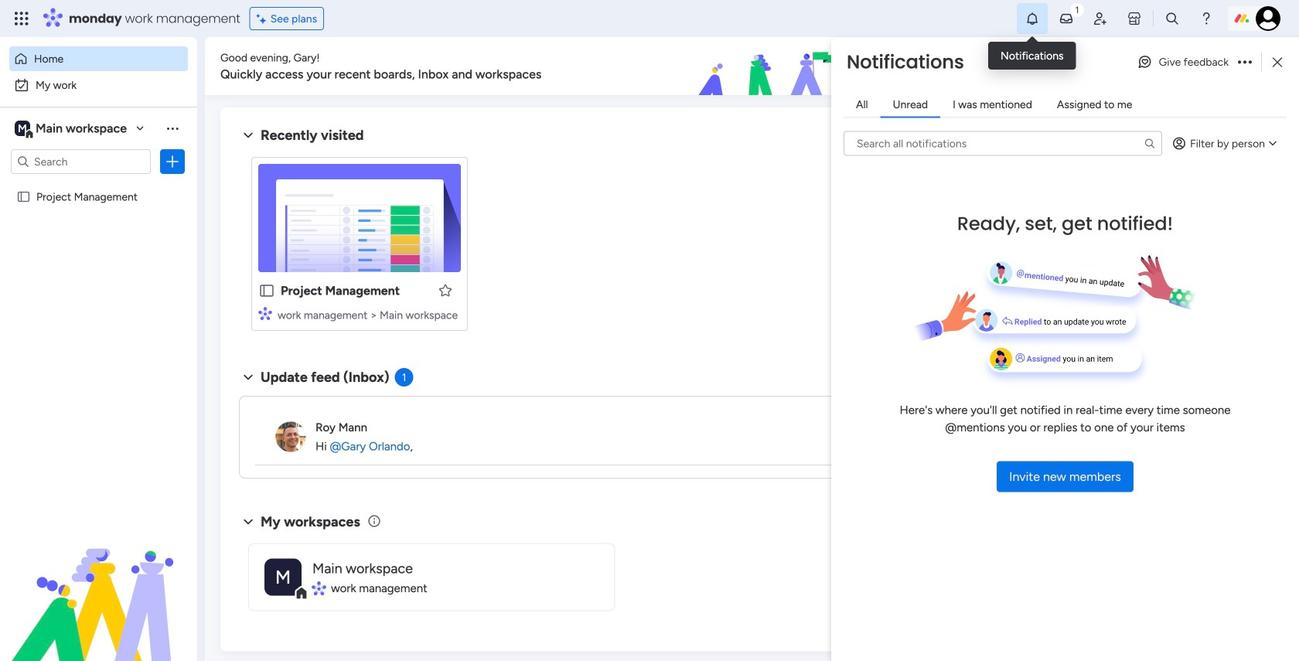 Task type: vqa. For each thing, say whether or not it's contained in the screenshot.
Contact sales element at the right bottom of page
no



Task type: locate. For each thing, give the bounding box(es) containing it.
1 image
[[1071, 1, 1085, 18]]

list box
[[0, 181, 197, 419]]

roy mann image
[[275, 422, 306, 453]]

0 vertical spatial lottie animation element
[[607, 37, 1042, 96]]

1 horizontal spatial lottie animation image
[[607, 37, 1042, 96]]

option
[[9, 46, 188, 71], [9, 73, 188, 97], [0, 183, 197, 186]]

0 vertical spatial lottie animation image
[[607, 37, 1042, 96]]

close update feed (inbox) image
[[239, 368, 258, 387]]

see plans image
[[257, 10, 271, 27]]

getting started element
[[1045, 369, 1277, 431]]

None search field
[[844, 131, 1163, 156]]

gary orlando image
[[1257, 6, 1281, 31]]

1 horizontal spatial lottie animation element
[[607, 37, 1042, 96]]

invite members image
[[1093, 11, 1109, 26]]

public board image
[[16, 190, 31, 204]]

public board image
[[258, 282, 275, 299]]

1 horizontal spatial options image
[[1239, 57, 1253, 67]]

lottie animation image
[[607, 37, 1042, 96], [0, 505, 197, 662]]

1 vertical spatial lottie animation image
[[0, 505, 197, 662]]

Search in workspace field
[[32, 153, 129, 171]]

options image right v2 bolt switch image
[[1239, 57, 1253, 67]]

lottie animation image for lottie animation element to the left
[[0, 505, 197, 662]]

dialog
[[832, 37, 1300, 662]]

notifications image
[[1025, 11, 1041, 26]]

update feed image
[[1059, 11, 1075, 26]]

options image
[[1239, 57, 1253, 67], [165, 154, 180, 169]]

workspace selection element
[[15, 119, 129, 139]]

lottie animation element
[[607, 37, 1042, 96], [0, 505, 197, 662]]

workspace options image
[[165, 121, 180, 136]]

give feedback image
[[1138, 54, 1153, 70]]

options image down workspace options icon at the top
[[165, 154, 180, 169]]

0 horizontal spatial lottie animation image
[[0, 505, 197, 662]]

0 vertical spatial options image
[[1239, 57, 1253, 67]]

v2 bolt switch image
[[1178, 58, 1187, 75]]

1 vertical spatial lottie animation element
[[0, 505, 197, 662]]

2 vertical spatial option
[[0, 183, 197, 186]]

1 vertical spatial options image
[[165, 154, 180, 169]]



Task type: describe. For each thing, give the bounding box(es) containing it.
0 horizontal spatial options image
[[165, 154, 180, 169]]

1 vertical spatial option
[[9, 73, 188, 97]]

close my workspaces image
[[239, 513, 258, 531]]

add to favorites image
[[438, 283, 453, 298]]

search image
[[1144, 137, 1157, 150]]

workspace image
[[15, 120, 30, 137]]

lottie animation image for top lottie animation element
[[607, 37, 1042, 96]]

close recently visited image
[[239, 126, 258, 145]]

Search all notifications search field
[[844, 131, 1163, 156]]

monday marketplace image
[[1127, 11, 1143, 26]]

workspace image
[[265, 559, 302, 596]]

help center element
[[1045, 444, 1277, 506]]

v2 user feedback image
[[1057, 57, 1069, 75]]

0 horizontal spatial lottie animation element
[[0, 505, 197, 662]]

help image
[[1199, 11, 1215, 26]]

1 element
[[395, 368, 414, 387]]

search everything image
[[1165, 11, 1181, 26]]

0 vertical spatial option
[[9, 46, 188, 71]]

templates image image
[[1059, 117, 1263, 224]]

select product image
[[14, 11, 29, 26]]



